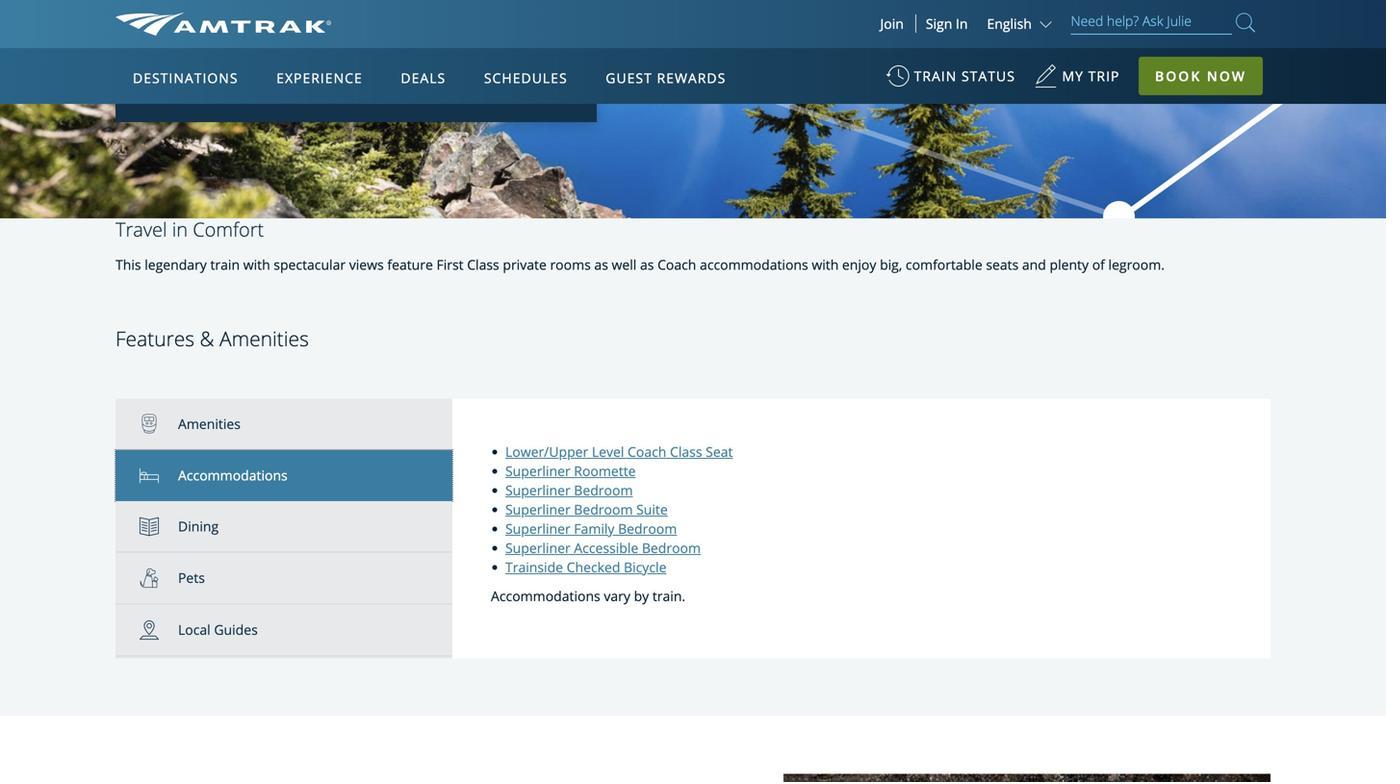 Task type: locate. For each thing, give the bounding box(es) containing it.
in
[[172, 216, 188, 243]]

level
[[592, 443, 624, 461]]

pictoral icon for bed image
[[140, 466, 178, 486]]

bedroom down suite at the left bottom of the page
[[618, 520, 677, 538]]

3 superliner from the top
[[505, 501, 571, 519]]

class right first
[[467, 256, 499, 274]]

0 vertical spatial class
[[467, 256, 499, 274]]

this
[[116, 256, 141, 274]]

1 horizontal spatial as
[[640, 256, 654, 274]]

features
[[116, 325, 195, 353]]

1 horizontal spatial class
[[670, 443, 702, 461]]

coach
[[658, 256, 697, 274], [628, 443, 667, 461]]

accommodations
[[700, 256, 808, 274]]

0 horizontal spatial accommodations
[[178, 467, 288, 485]]

amtrak image
[[116, 13, 331, 36]]

0 vertical spatial coach
[[658, 256, 697, 274]]

accommodations vary by train.
[[491, 587, 686, 606]]

trip
[[1089, 67, 1120, 85]]

lower/upper
[[505, 443, 589, 461]]

search icon image
[[1236, 9, 1256, 36]]

well
[[612, 256, 637, 274]]

local guides button
[[116, 605, 453, 657]]

accommodations down trainside
[[491, 587, 601, 606]]

deals button
[[393, 51, 454, 105]]

lower/upper level coach class seat link
[[505, 443, 733, 461]]

bicycle
[[624, 558, 667, 577]]

accommodations for accommodations
[[178, 467, 288, 485]]

family
[[574, 520, 615, 538]]

bedroom
[[574, 481, 633, 500], [574, 501, 633, 519], [618, 520, 677, 538], [642, 539, 701, 557]]

with
[[243, 256, 270, 274], [812, 256, 839, 274]]

status
[[962, 67, 1016, 85]]

amenities inside 'amenities' button
[[178, 415, 241, 433]]

regions map image
[[187, 161, 649, 430]]

1 vertical spatial amenities
[[178, 415, 241, 433]]

pets button
[[116, 553, 453, 605]]

with right train
[[243, 256, 270, 274]]

guest
[[606, 69, 653, 87]]

plenty
[[1050, 256, 1089, 274]]

1 as from the left
[[594, 256, 608, 274]]

banner
[[0, 0, 1386, 445]]

accommodations for accommodations vary by train.
[[491, 587, 601, 606]]

coach right well
[[658, 256, 697, 274]]

1 vertical spatial coach
[[628, 443, 667, 461]]

amenities up pictoral icon for bed in the bottom left of the page
[[178, 415, 241, 433]]

accommodations
[[178, 467, 288, 485], [491, 587, 601, 606]]

0 horizontal spatial class
[[467, 256, 499, 274]]

1 vertical spatial accommodations
[[491, 587, 601, 606]]

as
[[594, 256, 608, 274], [640, 256, 654, 274]]

banner containing join
[[0, 0, 1386, 445]]

1 horizontal spatial accommodations
[[491, 587, 601, 606]]

sign in
[[926, 14, 968, 33]]

vary
[[604, 587, 631, 606]]

1 vertical spatial class
[[670, 443, 702, 461]]

amenities right &
[[219, 325, 309, 353]]

4 superliner from the top
[[505, 520, 571, 538]]

accessible
[[574, 539, 639, 557]]

class
[[467, 256, 499, 274], [670, 443, 702, 461]]

2 superliner from the top
[[505, 481, 571, 500]]

dining button
[[116, 502, 453, 553]]

travel in comfort
[[116, 216, 264, 243]]

application
[[187, 161, 649, 430]]

accommodations inside button
[[178, 467, 288, 485]]

map button
[[154, 57, 558, 94]]

my trip button
[[1035, 58, 1120, 105]]

with left enjoy
[[812, 256, 839, 274]]

superliner bedroom link
[[505, 481, 633, 500]]

train status
[[914, 67, 1016, 85]]

amenities
[[219, 325, 309, 353], [178, 415, 241, 433]]

0 horizontal spatial with
[[243, 256, 270, 274]]

bedroom up bicycle
[[642, 539, 701, 557]]

comfort
[[193, 216, 264, 243]]

map
[[336, 65, 376, 85]]

pictoral icon for train image
[[140, 415, 178, 434]]

seat
[[706, 443, 733, 461]]

in
[[956, 14, 968, 33]]

0 horizontal spatial as
[[594, 256, 608, 274]]

schedules
[[484, 69, 568, 87]]

superliner family bedroom link
[[505, 520, 677, 538]]

superliner accessible bedroom link
[[505, 539, 701, 557]]

by
[[634, 587, 649, 606]]

accommodations button
[[116, 451, 453, 502]]

sign in button
[[926, 14, 968, 33]]

book now button
[[1139, 57, 1263, 95]]

0 vertical spatial accommodations
[[178, 467, 288, 485]]

class left the seat
[[670, 443, 702, 461]]

as left well
[[594, 256, 608, 274]]

pets
[[178, 569, 205, 588]]

features & amenities
[[116, 325, 309, 353]]

english button
[[987, 14, 1057, 33]]

private
[[503, 256, 547, 274]]

coach right level
[[628, 443, 667, 461]]

superliner
[[505, 462, 571, 480], [505, 481, 571, 500], [505, 501, 571, 519], [505, 520, 571, 538], [505, 539, 571, 557]]

coach inside "lower/upper level coach class seat superliner roomette superliner bedroom superliner bedroom suite superliner family bedroom superliner accessible bedroom trainside checked bicycle"
[[628, 443, 667, 461]]

accommodations up dining
[[178, 467, 288, 485]]

local
[[178, 621, 211, 639]]

now
[[1207, 67, 1247, 85]]

as right well
[[640, 256, 654, 274]]

bedroom up the family
[[574, 501, 633, 519]]

train status link
[[886, 58, 1016, 105]]

list
[[116, 399, 453, 659]]

rewards
[[657, 69, 726, 87]]

1 horizontal spatial with
[[812, 256, 839, 274]]



Task type: describe. For each thing, give the bounding box(es) containing it.
enjoy
[[842, 256, 877, 274]]

class inside "lower/upper level coach class seat superliner roomette superliner bedroom superliner bedroom suite superliner family bedroom superliner accessible bedroom trainside checked bicycle"
[[670, 443, 702, 461]]

sign
[[926, 14, 953, 33]]

bedroom down roomette
[[574, 481, 633, 500]]

5 superliner from the top
[[505, 539, 571, 557]]

legroom.
[[1109, 256, 1165, 274]]

travel
[[116, 216, 167, 243]]

views
[[349, 256, 384, 274]]

my
[[1063, 67, 1084, 85]]

this legendary train with spectacular views feature first class private rooms as well as coach accommodations with enjoy big, comfortable seats and plenty of legroom.
[[116, 256, 1165, 274]]

lower/upper level coach class seat superliner roomette superliner bedroom superliner bedroom suite superliner family bedroom superliner accessible bedroom trainside checked bicycle
[[505, 443, 733, 577]]

join
[[880, 14, 904, 33]]

and
[[1022, 256, 1046, 274]]

suite
[[637, 501, 668, 519]]

Please enter your search item search field
[[1071, 10, 1232, 35]]

join button
[[869, 14, 916, 33]]

0 vertical spatial amenities
[[219, 325, 309, 353]]

1 with from the left
[[243, 256, 270, 274]]

checked
[[567, 558, 620, 577]]

trainside checked bicycle link
[[505, 558, 667, 577]]

trainside
[[505, 558, 563, 577]]

comfortable
[[906, 256, 983, 274]]

first
[[437, 256, 464, 274]]

list containing amenities
[[116, 399, 453, 659]]

feature
[[387, 256, 433, 274]]

destinations button
[[125, 51, 246, 105]]

pictoral icon for local-guides image
[[140, 621, 178, 640]]

roomette
[[574, 462, 636, 480]]

superliner roomette link
[[505, 462, 636, 480]]

&
[[200, 325, 214, 353]]

deals
[[401, 69, 446, 87]]

train
[[210, 256, 240, 274]]

rooms
[[550, 256, 591, 274]]

superliner bedroom suite link
[[505, 501, 668, 519]]

of
[[1092, 256, 1105, 274]]

my trip
[[1063, 67, 1120, 85]]

dining
[[178, 517, 219, 536]]

seats
[[986, 256, 1019, 274]]

amenities button
[[116, 399, 453, 451]]

accommodations list item
[[116, 451, 453, 502]]

train.
[[653, 587, 686, 606]]

guest rewards
[[606, 69, 726, 87]]

2 as from the left
[[640, 256, 654, 274]]

schedules link
[[476, 48, 575, 104]]

pictoral icon for pets image
[[140, 569, 178, 588]]

1 superliner from the top
[[505, 462, 571, 480]]

guest rewards button
[[598, 51, 734, 105]]

spectacular
[[274, 256, 346, 274]]

experience
[[276, 69, 363, 87]]

legendary
[[145, 256, 207, 274]]

guides
[[214, 621, 258, 639]]

2 with from the left
[[812, 256, 839, 274]]

pictoral icon for menu image
[[140, 517, 178, 537]]

big,
[[880, 256, 902, 274]]

destinations
[[133, 69, 238, 87]]

local guides
[[178, 621, 258, 639]]

english
[[987, 14, 1032, 33]]

experience button
[[269, 51, 370, 105]]

book now
[[1155, 67, 1247, 85]]

train
[[914, 67, 957, 85]]

book
[[1155, 67, 1202, 85]]



Task type: vqa. For each thing, say whether or not it's contained in the screenshot.
the Worth,
no



